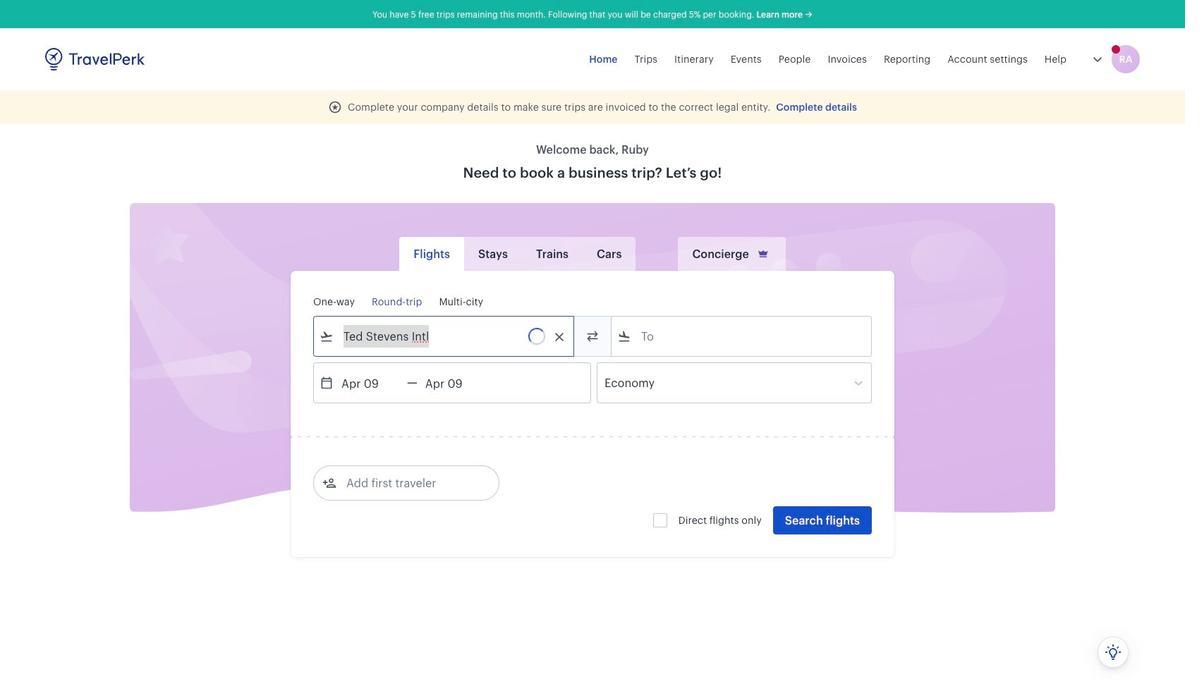 Task type: vqa. For each thing, say whether or not it's contained in the screenshot.
Calendar APPLICATION
no



Task type: describe. For each thing, give the bounding box(es) containing it.
To search field
[[632, 325, 853, 348]]

From search field
[[334, 325, 556, 348]]

Return text field
[[418, 364, 491, 403]]

Depart text field
[[334, 364, 407, 403]]



Task type: locate. For each thing, give the bounding box(es) containing it.
Add first traveler search field
[[337, 472, 484, 495]]



